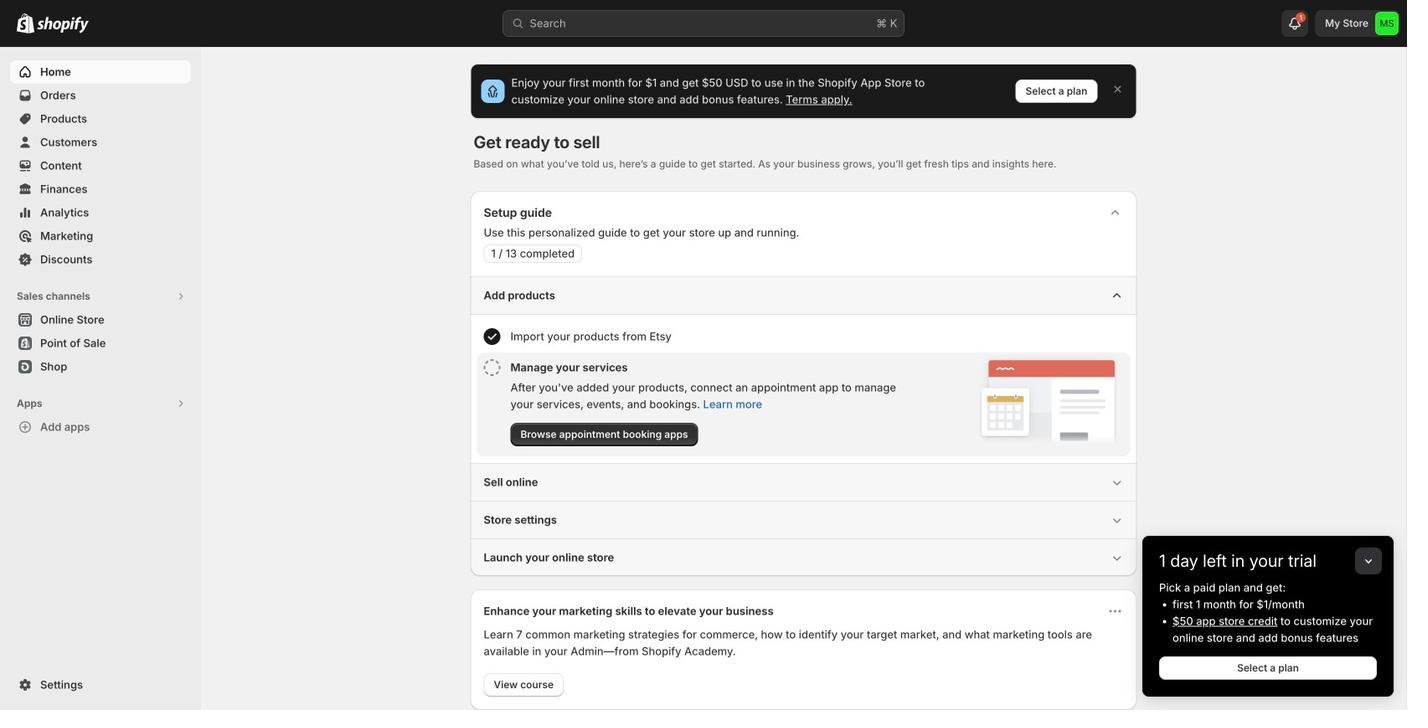 Task type: describe. For each thing, give the bounding box(es) containing it.
mark import your products from etsy as not done image
[[484, 328, 501, 345]]

my store image
[[1376, 12, 1399, 35]]

import your products from etsy group
[[477, 322, 1131, 352]]

1 horizontal spatial shopify image
[[37, 17, 89, 33]]

manage your services group
[[477, 353, 1131, 457]]

add products group
[[471, 277, 1138, 463]]



Task type: locate. For each thing, give the bounding box(es) containing it.
0 horizontal spatial shopify image
[[17, 13, 34, 33]]

setup guide region
[[471, 191, 1138, 577]]

shopify image
[[17, 13, 34, 33], [37, 17, 89, 33]]

mark manage your services as done image
[[484, 359, 501, 376]]

guide categories group
[[471, 277, 1138, 577]]



Task type: vqa. For each thing, say whether or not it's contained in the screenshot.
Import your products from Etsy 'Group'
yes



